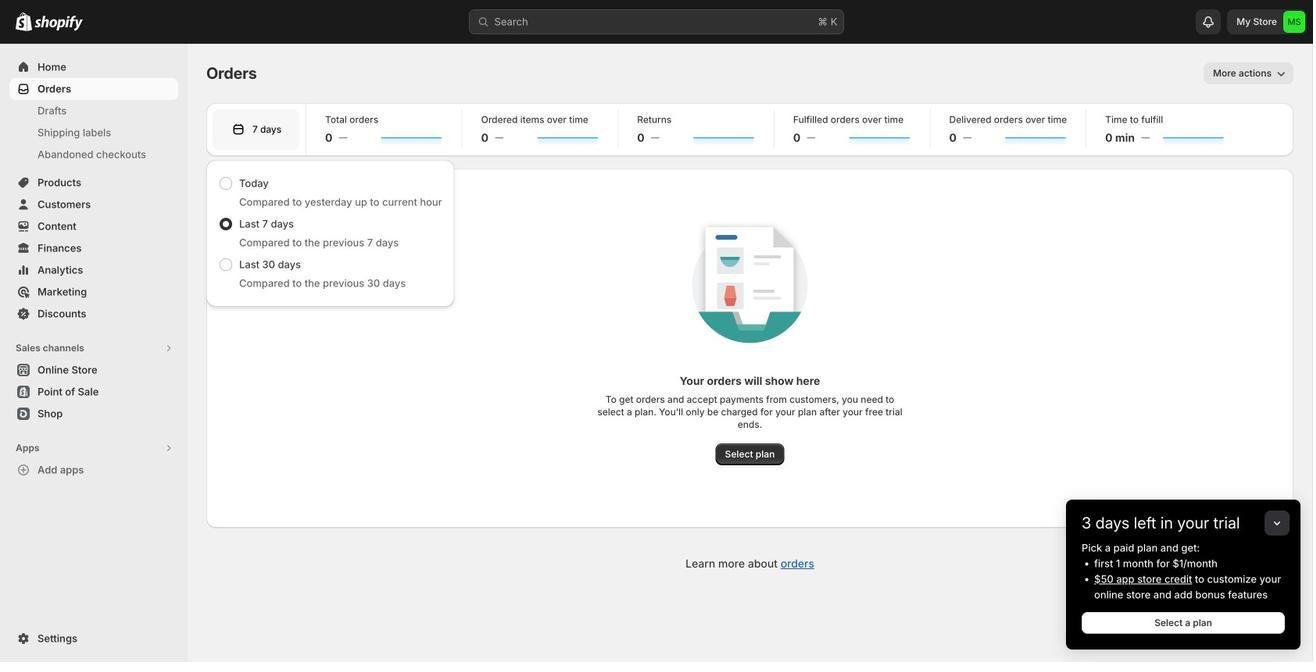 Task type: describe. For each thing, give the bounding box(es) containing it.
shopify image
[[34, 15, 83, 31]]



Task type: vqa. For each thing, say whether or not it's contained in the screenshot.
Shopify image
yes



Task type: locate. For each thing, give the bounding box(es) containing it.
shopify image
[[16, 12, 32, 31]]

my store image
[[1283, 11, 1305, 33]]



